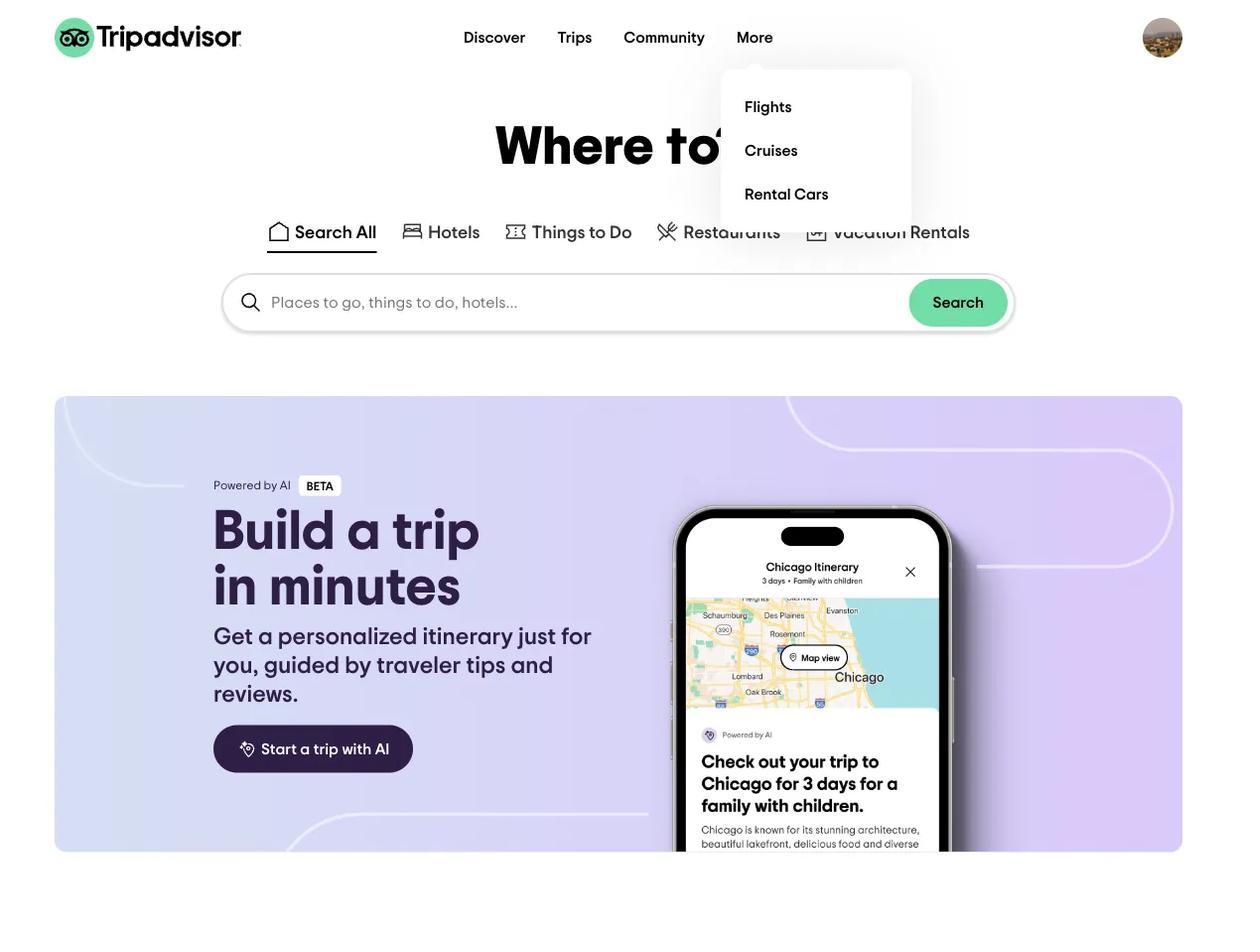Task type: locate. For each thing, give the bounding box(es) containing it.
ai right with
[[375, 741, 390, 757]]

tab list containing search all
[[0, 212, 1237, 257]]

1 vertical spatial a
[[258, 626, 273, 650]]

where to?
[[495, 121, 742, 174]]

trip
[[392, 504, 480, 560], [313, 741, 339, 757]]

ai left beta
[[280, 480, 291, 492]]

tripadvisor image
[[55, 18, 241, 58]]

Search search field
[[223, 275, 1014, 331], [271, 294, 909, 312]]

2 horizontal spatial a
[[347, 504, 381, 560]]

cruises link
[[737, 129, 896, 173]]

a right "start"
[[300, 741, 310, 757]]

search inside 'button'
[[933, 295, 984, 311]]

restaurants link
[[656, 220, 781, 243]]

search for search all
[[295, 224, 352, 241]]

where
[[495, 121, 655, 174]]

hotels button
[[397, 216, 484, 253]]

search search field down do
[[223, 275, 1014, 331]]

trip inside build a trip in minutes
[[392, 504, 480, 560]]

1 horizontal spatial ai
[[375, 741, 390, 757]]

0 vertical spatial by
[[264, 480, 277, 492]]

to?
[[667, 121, 742, 174]]

a right build
[[347, 504, 381, 560]]

flights
[[745, 99, 792, 115]]

guided
[[264, 655, 340, 678]]

community button
[[608, 18, 721, 58]]

get
[[214, 626, 253, 650]]

you,
[[214, 655, 259, 678]]

by inside get a personalized itinerary just for you, guided by traveler tips and reviews.
[[345, 655, 372, 678]]

search left 'all'
[[295, 224, 352, 241]]

cars
[[795, 187, 829, 203]]

1 horizontal spatial search
[[933, 295, 984, 311]]

with
[[342, 741, 372, 757]]

by
[[264, 480, 277, 492], [345, 655, 372, 678]]

a
[[347, 504, 381, 560], [258, 626, 273, 650], [300, 741, 310, 757]]

rental cars
[[745, 187, 829, 203]]

1 vertical spatial search
[[933, 295, 984, 311]]

a inside button
[[300, 741, 310, 757]]

0 horizontal spatial search
[[295, 224, 352, 241]]

all
[[356, 224, 377, 241]]

things
[[532, 224, 585, 241]]

menu
[[721, 70, 912, 232]]

things to do button
[[500, 216, 636, 253]]

tab list
[[0, 212, 1237, 257]]

1 vertical spatial ai
[[375, 741, 390, 757]]

search down rentals
[[933, 295, 984, 311]]

0 horizontal spatial trip
[[313, 741, 339, 757]]

0 vertical spatial trip
[[392, 504, 480, 560]]

cruises
[[745, 143, 798, 159]]

trip inside start a trip with ai button
[[313, 741, 339, 757]]

1 horizontal spatial by
[[345, 655, 372, 678]]

search inside button
[[295, 224, 352, 241]]

vacation
[[833, 224, 907, 241]]

a for start
[[300, 741, 310, 757]]

discover button
[[448, 18, 542, 58]]

1 horizontal spatial trip
[[392, 504, 480, 560]]

0 vertical spatial search
[[295, 224, 352, 241]]

1 vertical spatial by
[[345, 655, 372, 678]]

more
[[737, 30, 774, 46]]

0 horizontal spatial ai
[[280, 480, 291, 492]]

rental
[[745, 187, 791, 203]]

flights link
[[737, 85, 896, 129]]

search search field down to
[[271, 294, 909, 312]]

by right the powered
[[264, 480, 277, 492]]

1 vertical spatial trip
[[313, 741, 339, 757]]

search all button
[[263, 216, 381, 253]]

rental cars link
[[737, 173, 896, 217]]

get a personalized itinerary just for you, guided by traveler tips and reviews.
[[214, 626, 592, 707]]

0 horizontal spatial a
[[258, 626, 273, 650]]

trip for minutes
[[392, 504, 480, 560]]

by down personalized
[[345, 655, 372, 678]]

beta
[[307, 481, 333, 493]]

0 horizontal spatial by
[[264, 480, 277, 492]]

0 vertical spatial ai
[[280, 480, 291, 492]]

a inside get a personalized itinerary just for you, guided by traveler tips and reviews.
[[258, 626, 273, 650]]

1 horizontal spatial a
[[300, 741, 310, 757]]

a right get at the bottom left of the page
[[258, 626, 273, 650]]

a for get
[[258, 626, 273, 650]]

hotels link
[[401, 220, 480, 243]]

rentals
[[910, 224, 970, 241]]

2 vertical spatial a
[[300, 741, 310, 757]]

discover
[[464, 30, 526, 46]]

search
[[295, 224, 352, 241], [933, 295, 984, 311]]

ai
[[280, 480, 291, 492], [375, 741, 390, 757]]

0 vertical spatial a
[[347, 504, 381, 560]]

a inside build a trip in minutes
[[347, 504, 381, 560]]



Task type: describe. For each thing, give the bounding box(es) containing it.
build
[[214, 504, 335, 560]]

minutes
[[269, 560, 461, 615]]

personalized
[[278, 626, 417, 650]]

a for build
[[347, 504, 381, 560]]

restaurants
[[684, 224, 781, 241]]

for
[[561, 626, 592, 650]]

menu containing flights
[[721, 70, 912, 232]]

and
[[511, 655, 553, 678]]

hotels
[[428, 224, 480, 241]]

start a trip with ai
[[261, 741, 390, 757]]

start a trip with ai button
[[214, 726, 413, 773]]

powered
[[214, 480, 261, 492]]

vacation rentals
[[833, 224, 970, 241]]

do
[[610, 224, 632, 241]]

traveler
[[377, 655, 461, 678]]

community
[[624, 30, 705, 46]]

in
[[214, 560, 257, 615]]

profile picture image
[[1143, 18, 1183, 58]]

search all
[[295, 224, 377, 241]]

things to do link
[[504, 220, 632, 243]]

start
[[261, 741, 297, 757]]

ai inside button
[[375, 741, 390, 757]]

search for search
[[933, 295, 984, 311]]

trips button
[[542, 18, 608, 58]]

trip for ai
[[313, 741, 339, 757]]

itinerary
[[423, 626, 513, 650]]

tips
[[466, 655, 506, 678]]

vacation rentals button
[[801, 216, 974, 253]]

reviews.
[[214, 683, 298, 707]]

trips
[[557, 30, 592, 46]]

restaurants button
[[652, 216, 785, 253]]

search image
[[239, 291, 263, 315]]

things to do
[[532, 224, 632, 241]]

to
[[589, 224, 606, 241]]

more button
[[721, 18, 789, 58]]

search button
[[909, 279, 1008, 327]]

powered by ai
[[214, 480, 291, 492]]

just
[[518, 626, 556, 650]]

vacation rentals link
[[805, 220, 970, 243]]

build a trip in minutes
[[214, 504, 480, 615]]

search search field containing search
[[223, 275, 1014, 331]]



Task type: vqa. For each thing, say whether or not it's contained in the screenshot.
trip associated with minutes
yes



